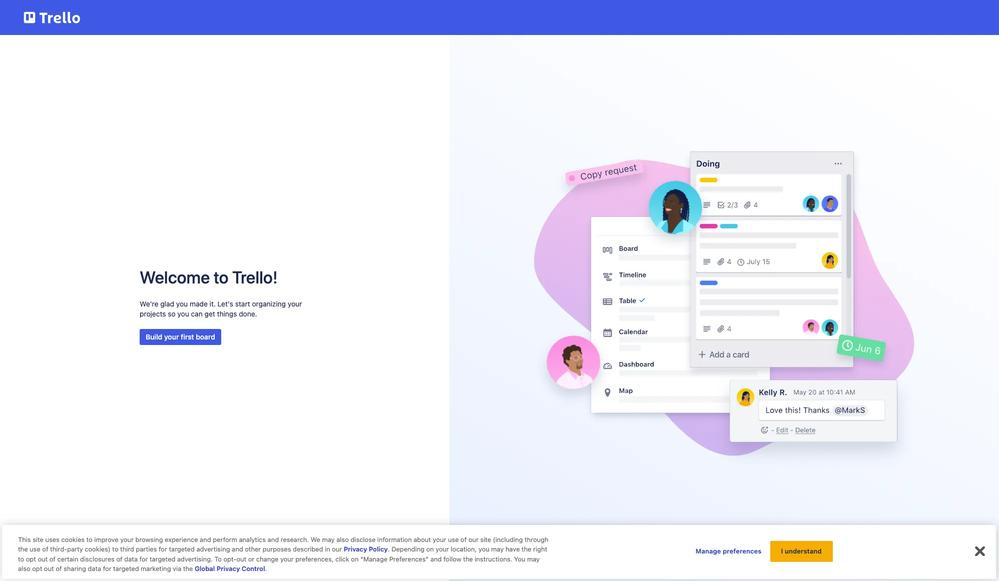 Task type: locate. For each thing, give the bounding box(es) containing it.
manage preferences button
[[696, 542, 762, 562]]

start
[[235, 300, 250, 309]]

0 vertical spatial may
[[322, 536, 335, 544]]

2 horizontal spatial for
[[159, 546, 167, 554]]

1 horizontal spatial also
[[337, 536, 349, 544]]

to down this
[[18, 556, 24, 564]]

manage
[[696, 548, 722, 556]]

2 vertical spatial you
[[479, 546, 490, 554]]

0 horizontal spatial our
[[332, 546, 342, 554]]

privacy alert dialog
[[2, 526, 997, 580]]

and
[[200, 536, 211, 544], [268, 536, 279, 544], [232, 546, 243, 554], [431, 556, 442, 564]]

site
[[33, 536, 44, 544], [481, 536, 491, 544]]

analytics
[[239, 536, 266, 544]]

of
[[461, 536, 467, 544], [42, 546, 48, 554], [49, 556, 56, 564], [116, 556, 123, 564], [56, 566, 62, 574]]

1 horizontal spatial .
[[388, 546, 390, 554]]

targeted up marketing
[[150, 556, 176, 564]]

data down third
[[124, 556, 138, 564]]

0 horizontal spatial on
[[351, 556, 359, 564]]

on down about
[[427, 546, 434, 554]]

1 vertical spatial privacy
[[217, 566, 240, 574]]

data
[[124, 556, 138, 564], [88, 566, 101, 574]]

cookies
[[61, 536, 85, 544]]

also up click
[[337, 536, 349, 544]]

0 vertical spatial privacy
[[344, 546, 367, 554]]

research.
[[281, 536, 309, 544]]

1 horizontal spatial on
[[427, 546, 434, 554]]

your left first
[[164, 333, 179, 342]]

instructions.
[[475, 556, 513, 564]]

for down 'parties'
[[140, 556, 148, 564]]

you right so
[[177, 310, 189, 319]]

and up opt-
[[232, 546, 243, 554]]

global privacy control .
[[195, 566, 267, 574]]

privacy
[[344, 546, 367, 554], [217, 566, 240, 574]]

trello!
[[232, 267, 278, 287]]

1 horizontal spatial for
[[140, 556, 148, 564]]

third-
[[50, 546, 67, 554]]

also down this
[[18, 566, 30, 574]]

privacy down opt-
[[217, 566, 240, 574]]

skip
[[413, 562, 428, 571]]

1 horizontal spatial may
[[492, 546, 504, 554]]

the inside this site uses cookies to improve your browsing experience and perform analytics and research. we may also disclose information about your use of our site (including through the use of third-party cookies) to third parties for targeted advertising and other purposes described in our
[[18, 546, 28, 554]]

our up location,
[[469, 536, 479, 544]]

and up advertising at the bottom left of page
[[200, 536, 211, 544]]

0 horizontal spatial may
[[322, 536, 335, 544]]

cookies)
[[85, 546, 111, 554]]

for down disclosures
[[103, 566, 111, 574]]

have
[[506, 546, 520, 554]]

0 horizontal spatial use
[[30, 546, 40, 554]]

preferences
[[723, 548, 762, 556]]

preferences,
[[296, 556, 334, 564]]

site right this
[[33, 536, 44, 544]]

this
[[18, 536, 31, 544]]

.
[[388, 546, 390, 554], [265, 566, 267, 574]]

we're glad you made it. let's start organizing your projects so you can get things done.
[[140, 300, 302, 319]]

advertising.
[[177, 556, 213, 564]]

for inside this site uses cookies to improve your browsing experience and perform analytics and research. we may also disclose information about your use of our site (including through the use of third-party cookies) to third parties for targeted advertising and other purposes described in our
[[159, 546, 167, 554]]

2 horizontal spatial may
[[527, 556, 540, 564]]

disclose
[[351, 536, 376, 544]]

privacy policy
[[344, 546, 388, 554]]

0 vertical spatial for
[[159, 546, 167, 554]]

and left follow at the bottom
[[431, 556, 442, 564]]

the down location,
[[463, 556, 473, 564]]

of down uses
[[42, 546, 48, 554]]

build your first board
[[146, 333, 215, 342]]

through
[[525, 536, 549, 544]]

opt left sharing
[[32, 566, 42, 574]]

also inside . depending on your location, you may have the right to opt out of certain disclosures of data for targeted advertising. to opt-out or change your preferences, click on "manage preferences" and follow the instructions. you may also opt out of sharing data for targeted marketing via the
[[18, 566, 30, 574]]

0 vertical spatial on
[[427, 546, 434, 554]]

to
[[215, 556, 222, 564]]

0 horizontal spatial for
[[103, 566, 111, 574]]

of up location,
[[461, 536, 467, 544]]

you up instructions.
[[479, 546, 490, 554]]

i understand button
[[771, 542, 833, 563]]

0 horizontal spatial data
[[88, 566, 101, 574]]

out
[[38, 556, 48, 564], [237, 556, 247, 564], [44, 566, 54, 574]]

. down the change
[[265, 566, 267, 574]]

you right glad
[[176, 300, 188, 309]]

targeted down third
[[113, 566, 139, 574]]

1 vertical spatial on
[[351, 556, 359, 564]]

1 horizontal spatial site
[[481, 536, 491, 544]]

2 vertical spatial may
[[527, 556, 540, 564]]

use up location,
[[448, 536, 459, 544]]

1 vertical spatial for
[[140, 556, 148, 564]]

may up instructions.
[[492, 546, 504, 554]]

for right 'parties'
[[159, 546, 167, 554]]

. down information
[[388, 546, 390, 554]]

glad
[[160, 300, 174, 309]]

targeted down experience
[[169, 546, 195, 554]]

you
[[514, 556, 526, 564]]

click
[[336, 556, 350, 564]]

build
[[146, 333, 162, 342]]

0 horizontal spatial site
[[33, 536, 44, 544]]

let's
[[218, 300, 233, 309]]

for
[[159, 546, 167, 554], [140, 556, 148, 564], [103, 566, 111, 574]]

1 horizontal spatial use
[[448, 536, 459, 544]]

1 vertical spatial also
[[18, 566, 30, 574]]

1 horizontal spatial our
[[469, 536, 479, 544]]

opt down this
[[26, 556, 36, 564]]

0 horizontal spatial also
[[18, 566, 30, 574]]

global privacy control link
[[195, 566, 265, 574]]

1 site from the left
[[33, 536, 44, 544]]

can
[[191, 310, 203, 319]]

0 vertical spatial data
[[124, 556, 138, 564]]

may down right
[[527, 556, 540, 564]]

to
[[214, 267, 229, 287], [86, 536, 93, 544], [112, 546, 118, 554], [18, 556, 24, 564]]

may up in
[[322, 536, 335, 544]]

via
[[173, 566, 181, 574]]

purposes
[[263, 546, 291, 554]]

out down third-
[[44, 566, 54, 574]]

i
[[782, 548, 784, 556]]

you
[[176, 300, 188, 309], [177, 310, 189, 319], [479, 546, 490, 554]]

targeted
[[169, 546, 195, 554], [150, 556, 176, 564], [113, 566, 139, 574]]

out down uses
[[38, 556, 48, 564]]

may
[[322, 536, 335, 544], [492, 546, 504, 554], [527, 556, 540, 564]]

use
[[448, 536, 459, 544], [30, 546, 40, 554]]

first
[[181, 333, 194, 342]]

welcome to trello! image
[[535, 141, 914, 476]]

privacy down disclose
[[344, 546, 367, 554]]

your right organizing at the bottom left of the page
[[288, 300, 302, 309]]

to inside . depending on your location, you may have the right to opt out of certain disclosures of data for targeted advertising. to opt-out or change your preferences, click on "manage preferences" and follow the instructions. you may also opt out of sharing data for targeted marketing via the
[[18, 556, 24, 564]]

data down disclosures
[[88, 566, 101, 574]]

of down certain
[[56, 566, 62, 574]]

0 vertical spatial also
[[337, 536, 349, 544]]

trello image
[[22, 6, 82, 29]]

right
[[534, 546, 548, 554]]

on right click
[[351, 556, 359, 564]]

1 vertical spatial use
[[30, 546, 40, 554]]

your right about
[[433, 536, 446, 544]]

our right in
[[332, 546, 342, 554]]

opt
[[26, 556, 36, 564], [32, 566, 42, 574]]

of down third-
[[49, 556, 56, 564]]

understand
[[785, 548, 822, 556]]

. inside . depending on your location, you may have the right to opt out of certain disclosures of data for targeted advertising. to opt-out or change your preferences, click on "manage preferences" and follow the instructions. you may also opt out of sharing data for targeted marketing via the
[[388, 546, 390, 554]]

to up cookies)
[[86, 536, 93, 544]]

depending
[[392, 546, 425, 554]]

use down this
[[30, 546, 40, 554]]

organizing
[[252, 300, 286, 309]]

your
[[288, 300, 302, 309], [164, 333, 179, 342], [120, 536, 134, 544], [433, 536, 446, 544], [436, 546, 449, 554], [280, 556, 294, 564]]

information
[[378, 536, 412, 544]]

the down this
[[18, 546, 28, 554]]

disclosures
[[80, 556, 115, 564]]

also
[[337, 536, 349, 544], [18, 566, 30, 574]]

0 vertical spatial .
[[388, 546, 390, 554]]

opt-
[[224, 556, 237, 564]]

site up instructions.
[[481, 536, 491, 544]]

0 vertical spatial targeted
[[169, 546, 195, 554]]

the
[[18, 546, 28, 554], [522, 546, 532, 554], [463, 556, 473, 564], [183, 566, 193, 574]]

1 vertical spatial .
[[265, 566, 267, 574]]

our
[[469, 536, 479, 544], [332, 546, 342, 554]]



Task type: vqa. For each thing, say whether or not it's contained in the screenshot.
right
yes



Task type: describe. For each thing, give the bounding box(es) containing it.
may inside this site uses cookies to improve your browsing experience and perform analytics and research. we may also disclose information about your use of our site (including through the use of third-party cookies) to third parties for targeted advertising and other purposes described in our
[[322, 536, 335, 544]]

0 vertical spatial you
[[176, 300, 188, 309]]

perform
[[213, 536, 237, 544]]

. depending on your location, you may have the right to opt out of certain disclosures of data for targeted advertising. to opt-out or change your preferences, click on "manage preferences" and follow the instructions. you may also opt out of sharing data for targeted marketing via the
[[18, 546, 548, 574]]

welcome to trello!
[[140, 267, 278, 287]]

the right via
[[183, 566, 193, 574]]

we're
[[140, 300, 159, 309]]

your down purposes
[[280, 556, 294, 564]]

0 horizontal spatial .
[[265, 566, 267, 574]]

described
[[293, 546, 323, 554]]

privacy policy link
[[344, 546, 388, 554]]

other
[[245, 546, 261, 554]]

your inside button
[[164, 333, 179, 342]]

certain
[[57, 556, 78, 564]]

build your first board button
[[140, 330, 221, 346]]

2 vertical spatial targeted
[[113, 566, 139, 574]]

also inside this site uses cookies to improve your browsing experience and perform analytics and research. we may also disclose information about your use of our site (including through the use of third-party cookies) to third parties for targeted advertising and other purposes described in our
[[337, 536, 349, 544]]

and inside . depending on your location, you may have the right to opt out of certain disclosures of data for targeted advertising. to opt-out or change your preferences, click on "manage preferences" and follow the instructions. you may also opt out of sharing data for targeted marketing via the
[[431, 556, 442, 564]]

board
[[196, 333, 215, 342]]

0 vertical spatial use
[[448, 536, 459, 544]]

1 vertical spatial targeted
[[150, 556, 176, 564]]

"manage
[[361, 556, 388, 564]]

preferences"
[[390, 556, 429, 564]]

1 horizontal spatial data
[[124, 556, 138, 564]]

global
[[195, 566, 215, 574]]

out left 'or'
[[237, 556, 247, 564]]

2 vertical spatial for
[[103, 566, 111, 574]]

the up you on the right of the page
[[522, 546, 532, 554]]

0 vertical spatial opt
[[26, 556, 36, 564]]

made
[[190, 300, 208, 309]]

targeted inside this site uses cookies to improve your browsing experience and perform analytics and research. we may also disclose information about your use of our site (including through the use of third-party cookies) to third parties for targeted advertising and other purposes described in our
[[169, 546, 195, 554]]

sharing
[[64, 566, 86, 574]]

control
[[242, 566, 265, 574]]

and up purposes
[[268, 536, 279, 544]]

manage preferences
[[696, 548, 762, 556]]

get
[[205, 310, 215, 319]]

third
[[120, 546, 134, 554]]

your inside we're glad you made it. let's start organizing your projects so you can get things done.
[[288, 300, 302, 309]]

change
[[256, 556, 279, 564]]

marketing
[[141, 566, 171, 574]]

your up third
[[120, 536, 134, 544]]

1 vertical spatial data
[[88, 566, 101, 574]]

browsing
[[136, 536, 163, 544]]

uses
[[45, 536, 60, 544]]

about
[[414, 536, 431, 544]]

1 vertical spatial you
[[177, 310, 189, 319]]

projects
[[140, 310, 166, 319]]

so
[[168, 310, 176, 319]]

improve
[[94, 536, 119, 544]]

to up let's
[[214, 267, 229, 287]]

1 vertical spatial our
[[332, 546, 342, 554]]

things
[[217, 310, 237, 319]]

follow
[[444, 556, 462, 564]]

it.
[[210, 300, 216, 309]]

1 vertical spatial may
[[492, 546, 504, 554]]

you inside . depending on your location, you may have the right to opt out of certain disclosures of data for targeted advertising. to opt-out or change your preferences, click on "manage preferences" and follow the instructions. you may also opt out of sharing data for targeted marketing via the
[[479, 546, 490, 554]]

we
[[311, 536, 321, 544]]

parties
[[136, 546, 157, 554]]

of down third
[[116, 556, 123, 564]]

advertising
[[197, 546, 230, 554]]

in
[[325, 546, 330, 554]]

location,
[[451, 546, 477, 554]]

this site uses cookies to improve your browsing experience and perform analytics and research. we may also disclose information about your use of our site (including through the use of third-party cookies) to third parties for targeted advertising and other purposes described in our
[[18, 536, 549, 554]]

experience
[[165, 536, 198, 544]]

1 vertical spatial opt
[[32, 566, 42, 574]]

party
[[67, 546, 83, 554]]

welcome
[[140, 267, 210, 287]]

your up follow at the bottom
[[436, 546, 449, 554]]

or
[[248, 556, 255, 564]]

1 horizontal spatial privacy
[[344, 546, 367, 554]]

(including
[[493, 536, 523, 544]]

0 horizontal spatial privacy
[[217, 566, 240, 574]]

skip button
[[413, 562, 428, 572]]

2 site from the left
[[481, 536, 491, 544]]

to left third
[[112, 546, 118, 554]]

done.
[[239, 310, 257, 319]]

i understand
[[782, 548, 822, 556]]

0 vertical spatial our
[[469, 536, 479, 544]]

policy
[[369, 546, 388, 554]]



